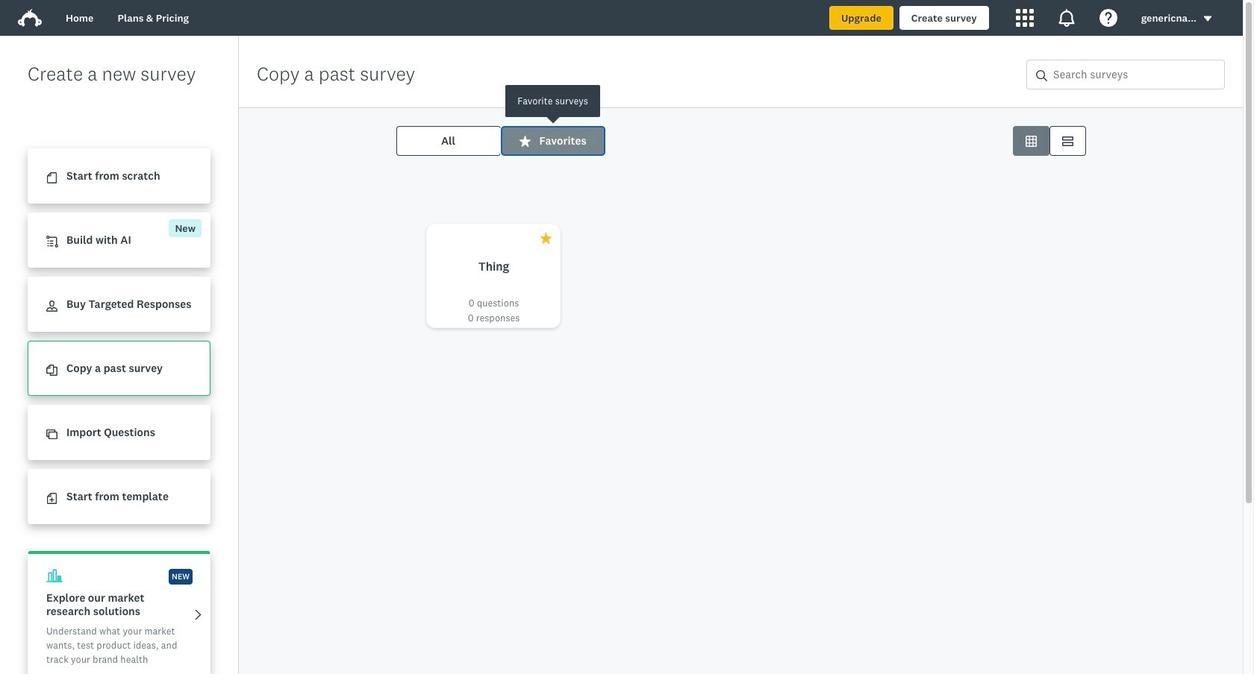 Task type: locate. For each thing, give the bounding box(es) containing it.
brand logo image
[[18, 6, 42, 30], [18, 9, 42, 27]]

documentclone image
[[46, 365, 57, 376]]

Search surveys field
[[1047, 60, 1224, 89]]

textboxmultiple image
[[1062, 135, 1073, 147]]

notification center icon image
[[1058, 9, 1075, 27]]

1 vertical spatial starfilled image
[[540, 233, 551, 244]]

clone image
[[46, 429, 57, 441]]

grid image
[[1025, 135, 1037, 147]]

user image
[[46, 301, 57, 312]]

1 horizontal spatial starfilled image
[[540, 233, 551, 244]]

products icon image
[[1016, 9, 1034, 27], [1016, 9, 1034, 27]]

chevronright image
[[193, 610, 204, 621]]

0 horizontal spatial starfilled image
[[519, 135, 530, 147]]

1 brand logo image from the top
[[18, 6, 42, 30]]

tooltip
[[441, 85, 665, 117]]

dropdown arrow icon image
[[1203, 14, 1213, 24], [1204, 16, 1212, 21]]

starfilled image
[[519, 135, 530, 147], [540, 233, 551, 244]]

search image
[[1036, 70, 1047, 81]]



Task type: vqa. For each thing, say whether or not it's contained in the screenshot.
first Folders image from the top
no



Task type: describe. For each thing, give the bounding box(es) containing it.
2 brand logo image from the top
[[18, 9, 42, 27]]

document image
[[46, 173, 57, 184]]

help icon image
[[1099, 9, 1117, 27]]

0 vertical spatial starfilled image
[[519, 135, 530, 147]]

documentplus image
[[46, 494, 57, 505]]



